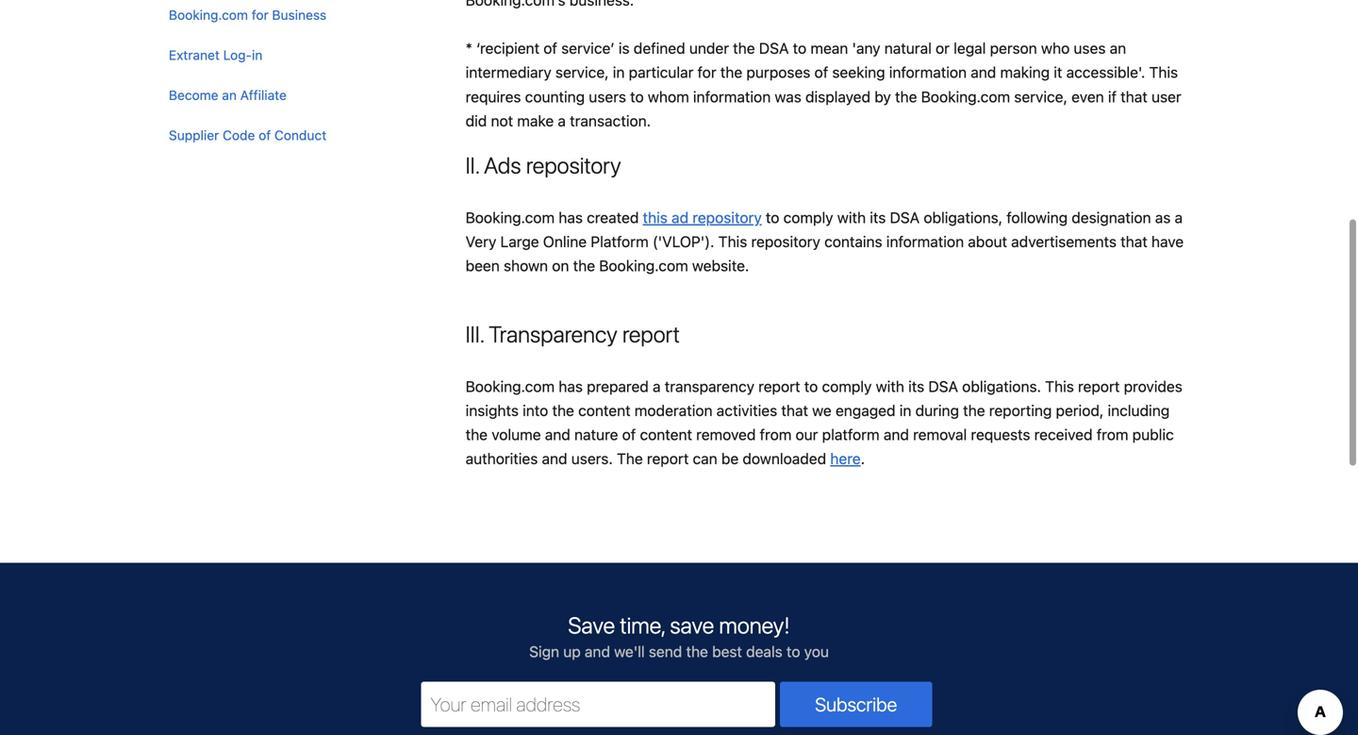 Task type: locate. For each thing, give the bounding box(es) containing it.
here
[[831, 450, 861, 468]]

information down the obligations,
[[887, 232, 964, 250]]

and right up
[[585, 642, 610, 660]]

to
[[793, 39, 807, 57], [630, 88, 644, 105], [766, 208, 780, 226], [805, 377, 818, 395], [787, 642, 801, 660]]

1 vertical spatial has
[[559, 377, 583, 395]]

2 vertical spatial information
[[887, 232, 964, 250]]

person
[[990, 39, 1038, 57]]

large
[[501, 232, 539, 250]]

the inside save time, save money! sign up and we'll send the best deals to you
[[686, 642, 709, 660]]

0 horizontal spatial from
[[760, 426, 792, 444]]

comply
[[784, 208, 834, 226], [822, 377, 872, 395]]

1 vertical spatial dsa
[[890, 208, 920, 226]]

for left business
[[252, 7, 269, 23]]

1 vertical spatial content
[[640, 426, 693, 444]]

2 vertical spatial that
[[782, 402, 809, 419]]

1 vertical spatial this
[[719, 232, 748, 250]]

1 vertical spatial in
[[613, 63, 625, 81]]

a inside * 'recipient of service' is defined under the dsa to mean 'any natural or legal person who uses an intermediary service, in particular for the purposes of seeking information and making it accessible'. this requires counting users to whom information was displayed by the booking.com service, even if that user did not make a transaction.
[[558, 112, 566, 130]]

particular
[[629, 63, 694, 81]]

that up our
[[782, 402, 809, 419]]

its
[[870, 208, 886, 226], [909, 377, 925, 395]]

2 horizontal spatial a
[[1175, 208, 1183, 226]]

the
[[617, 450, 643, 468]]

comply inside booking.com has prepared a transparency report to comply with its dsa obligations. this report provides insights into the content moderation activities that we engaged in during the reporting period, including the volume and nature of content removed from our platform and removal requests received from public authorities and users. the report can be downloaded
[[822, 377, 872, 395]]

of right code in the left of the page
[[259, 127, 271, 143]]

booking.com inside booking.com has prepared a transparency report to comply with its dsa obligations. this report provides insights into the content moderation activities that we engaged in during the reporting period, including the volume and nature of content removed from our platform and removal requests received from public authorities and users. the report can be downloaded
[[466, 377, 555, 395]]

counting
[[525, 88, 585, 105]]

an up accessible'.
[[1110, 39, 1127, 57]]

*
[[466, 39, 473, 57]]

Your email address email field
[[421, 682, 776, 727]]

2 vertical spatial repository
[[752, 232, 821, 250]]

and left the users.
[[542, 450, 568, 468]]

you
[[805, 642, 829, 660]]

0 vertical spatial a
[[558, 112, 566, 130]]

removed
[[697, 426, 756, 444]]

reporting
[[990, 402, 1052, 419]]

be
[[722, 450, 739, 468]]

dsa left the obligations,
[[890, 208, 920, 226]]

2 vertical spatial dsa
[[929, 377, 959, 395]]

a up moderation
[[653, 377, 661, 395]]

users
[[589, 88, 626, 105]]

best
[[713, 642, 743, 660]]

advertisements
[[1012, 232, 1117, 250]]

the down save
[[686, 642, 709, 660]]

of left service'
[[544, 39, 558, 57]]

defined
[[634, 39, 686, 57]]

0 horizontal spatial its
[[870, 208, 886, 226]]

ii. ads repository
[[466, 152, 621, 178]]

that inside the to comply with its dsa obligations, following designation as a very large online platform ('vlop'). this repository contains information about advertisements that have been shown on the booking.com website.
[[1121, 232, 1148, 250]]

0 horizontal spatial for
[[252, 7, 269, 23]]

become
[[169, 87, 219, 103]]

0 vertical spatial in
[[252, 47, 263, 63]]

booking.com inside the to comply with its dsa obligations, following designation as a very large online platform ('vlop'). this repository contains information about advertisements that have been shown on the booking.com website.
[[599, 257, 689, 275]]

obligations.
[[963, 377, 1042, 395]]

dsa up 'purposes'
[[759, 39, 789, 57]]

1 vertical spatial repository
[[693, 208, 762, 226]]

created
[[587, 208, 639, 226]]

* 'recipient of service' is defined under the dsa to mean 'any natural or legal person who uses an intermediary service, in particular for the purposes of seeking information and making it accessible'. this requires counting users to whom information was displayed by the booking.com service, even if that user did not make a transaction.
[[466, 39, 1182, 130]]

0 vertical spatial information
[[890, 63, 967, 81]]

1 horizontal spatial from
[[1097, 426, 1129, 444]]

1 vertical spatial information
[[693, 88, 771, 105]]

repository down transaction. in the top left of the page
[[526, 152, 621, 178]]

very
[[466, 232, 497, 250]]

1 vertical spatial service,
[[1015, 88, 1068, 105]]

become an affiliate
[[169, 87, 287, 103]]

this
[[643, 208, 668, 226]]

save
[[568, 612, 615, 638]]

booking.com for booking.com for business
[[169, 7, 248, 23]]

information inside the to comply with its dsa obligations, following designation as a very large online platform ('vlop'). this repository contains information about advertisements that have been shown on the booking.com website.
[[887, 232, 964, 250]]

of down mean
[[815, 63, 829, 81]]

can
[[693, 450, 718, 468]]

has inside booking.com has prepared a transparency report to comply with its dsa obligations. this report provides insights into the content moderation activities that we engaged in during the reporting period, including the volume and nature of content removed from our platform and removal requests received from public authorities and users. the report can be downloaded
[[559, 377, 583, 395]]

in down booking.com for business "link"
[[252, 47, 263, 63]]

to inside the to comply with its dsa obligations, following designation as a very large online platform ('vlop'). this repository contains information about advertisements that have been shown on the booking.com website.
[[766, 208, 780, 226]]

with up "engaged"
[[876, 377, 905, 395]]

2 vertical spatial a
[[653, 377, 661, 395]]

1 has from the top
[[559, 208, 583, 226]]

1 vertical spatial that
[[1121, 232, 1148, 250]]

of
[[544, 39, 558, 57], [815, 63, 829, 81], [259, 127, 271, 143], [622, 426, 636, 444]]

navigation containing booking.com for business
[[156, 0, 360, 155]]

and down into
[[545, 426, 571, 444]]

0 vertical spatial its
[[870, 208, 886, 226]]

comply up contains
[[784, 208, 834, 226]]

engaged
[[836, 402, 896, 419]]

website.
[[693, 257, 750, 275]]

the inside the to comply with its dsa obligations, following designation as a very large online platform ('vlop'). this repository contains information about advertisements that have been shown on the booking.com website.
[[573, 257, 595, 275]]

we
[[813, 402, 832, 419]]

1 horizontal spatial for
[[698, 63, 717, 81]]

has up the online
[[559, 208, 583, 226]]

this up period,
[[1046, 377, 1075, 395]]

the up "requests"
[[964, 402, 986, 419]]

seeking
[[833, 63, 886, 81]]

with inside booking.com has prepared a transparency report to comply with its dsa obligations. this report provides insights into the content moderation activities that we engaged in during the reporting period, including the volume and nature of content removed from our platform and removal requests received from public authorities and users. the report can be downloaded
[[876, 377, 905, 395]]

booking.com for business link
[[156, 0, 355, 35]]

making
[[1001, 63, 1050, 81]]

booking.com up insights
[[466, 377, 555, 395]]

the right on at top left
[[573, 257, 595, 275]]

for down under
[[698, 63, 717, 81]]

in inside booking.com has prepared a transparency report to comply with its dsa obligations. this report provides insights into the content moderation activities that we engaged in during the reporting period, including the volume and nature of content removed from our platform and removal requests received from public authorities and users. the report can be downloaded
[[900, 402, 912, 419]]

to up we
[[805, 377, 818, 395]]

deals
[[746, 642, 783, 660]]

from down including
[[1097, 426, 1129, 444]]

0 horizontal spatial in
[[252, 47, 263, 63]]

for
[[252, 7, 269, 23], [698, 63, 717, 81]]

0 vertical spatial comply
[[784, 208, 834, 226]]

in inside * 'recipient of service' is defined under the dsa to mean 'any natural or legal person who uses an intermediary service, in particular for the purposes of seeking information and making it accessible'. this requires counting users to whom information was displayed by the booking.com service, even if that user did not make a transaction.
[[613, 63, 625, 81]]

it
[[1054, 63, 1063, 81]]

comply up "engaged"
[[822, 377, 872, 395]]

repository
[[526, 152, 621, 178], [693, 208, 762, 226], [752, 232, 821, 250]]

that inside booking.com has prepared a transparency report to comply with its dsa obligations. this report provides insights into the content moderation activities that we engaged in during the reporting period, including the volume and nature of content removed from our platform and removal requests received from public authorities and users. the report can be downloaded
[[782, 402, 809, 419]]

1 vertical spatial its
[[909, 377, 925, 395]]

code
[[223, 127, 255, 143]]

of up the
[[622, 426, 636, 444]]

0 horizontal spatial a
[[558, 112, 566, 130]]

users.
[[572, 450, 613, 468]]

received
[[1035, 426, 1093, 444]]

0 vertical spatial dsa
[[759, 39, 789, 57]]

0 horizontal spatial an
[[222, 87, 237, 103]]

and down the legal
[[971, 63, 997, 81]]

the
[[733, 39, 755, 57], [721, 63, 743, 81], [895, 88, 918, 105], [573, 257, 595, 275], [552, 402, 575, 419], [964, 402, 986, 419], [466, 426, 488, 444], [686, 642, 709, 660]]

1 horizontal spatial this
[[1046, 377, 1075, 395]]

1 vertical spatial a
[[1175, 208, 1183, 226]]

1 horizontal spatial its
[[909, 377, 925, 395]]

1 horizontal spatial an
[[1110, 39, 1127, 57]]

report
[[623, 321, 680, 347], [759, 377, 801, 395], [1079, 377, 1120, 395], [647, 450, 689, 468]]

information down 'purposes'
[[693, 88, 771, 105]]

booking.com for booking.com has prepared a transparency report to comply with its dsa obligations. this report provides insights into the content moderation activities that we engaged in during the reporting period, including the volume and nature of content removed from our platform and removal requests received from public authorities and users. the report can be downloaded
[[466, 377, 555, 395]]

been
[[466, 257, 500, 275]]

contains
[[825, 232, 883, 250]]

dsa inside the to comply with its dsa obligations, following designation as a very large online platform ('vlop'). this repository contains information about advertisements that have been shown on the booking.com website.
[[890, 208, 920, 226]]

and down "engaged"
[[884, 426, 910, 444]]

the down insights
[[466, 426, 488, 444]]

information down or on the top of the page
[[890, 63, 967, 81]]

has for created
[[559, 208, 583, 226]]

has
[[559, 208, 583, 226], [559, 377, 583, 395]]

booking.com for business
[[169, 7, 327, 23]]

whom
[[648, 88, 690, 105]]

booking.com up 'extranet log-in'
[[169, 7, 248, 23]]

in down is
[[613, 63, 625, 81]]

the right by
[[895, 88, 918, 105]]

money!
[[719, 612, 790, 638]]

an inside navigation
[[222, 87, 237, 103]]

online
[[543, 232, 587, 250]]

volume
[[492, 426, 541, 444]]

the right under
[[733, 39, 755, 57]]

iii.
[[466, 321, 484, 347]]

booking.com up large
[[466, 208, 555, 226]]

time,
[[620, 612, 665, 638]]

1 horizontal spatial with
[[876, 377, 905, 395]]

to right this ad repository link
[[766, 208, 780, 226]]

1 horizontal spatial dsa
[[890, 208, 920, 226]]

this
[[1150, 63, 1179, 81], [719, 232, 748, 250], [1046, 377, 1075, 395]]

here link
[[831, 450, 861, 468]]

this up website.
[[719, 232, 748, 250]]

1 horizontal spatial in
[[613, 63, 625, 81]]

with up contains
[[838, 208, 866, 226]]

of inside booking.com has prepared a transparency report to comply with its dsa obligations. this report provides insights into the content moderation activities that we engaged in during the reporting period, including the volume and nature of content removed from our platform and removal requests received from public authorities and users. the report can be downloaded
[[622, 426, 636, 444]]

0 vertical spatial has
[[559, 208, 583, 226]]

our
[[796, 426, 819, 444]]

booking.com inside * 'recipient of service' is defined under the dsa to mean 'any natural or legal person who uses an intermediary service, in particular for the purposes of seeking information and making it accessible'. this requires counting users to whom information was displayed by the booking.com service, even if that user did not make a transaction.
[[922, 88, 1011, 105]]

from up downloaded
[[760, 426, 792, 444]]

and
[[971, 63, 997, 81], [545, 426, 571, 444], [884, 426, 910, 444], [542, 450, 568, 468], [585, 642, 610, 660]]

comply inside the to comply with its dsa obligations, following designation as a very large online platform ('vlop'). this repository contains information about advertisements that have been shown on the booking.com website.
[[784, 208, 834, 226]]

to comply with its dsa obligations, following designation as a very large online platform ('vlop'). this repository contains information about advertisements that have been shown on the booking.com website.
[[466, 208, 1184, 275]]

booking.com down the legal
[[922, 88, 1011, 105]]

log-
[[223, 47, 252, 63]]

business
[[272, 7, 327, 23]]

0 vertical spatial that
[[1121, 88, 1148, 105]]

this inside the to comply with its dsa obligations, following designation as a very large online platform ('vlop'). this repository contains information about advertisements that have been shown on the booking.com website.
[[719, 232, 748, 250]]

0 horizontal spatial service,
[[556, 63, 609, 81]]

we'll
[[614, 642, 645, 660]]

prepared
[[587, 377, 649, 395]]

to left you
[[787, 642, 801, 660]]

0 vertical spatial this
[[1150, 63, 1179, 81]]

content up nature
[[579, 402, 631, 419]]

this up "user"
[[1150, 63, 1179, 81]]

this inside booking.com has prepared a transparency report to comply with its dsa obligations. this report provides insights into the content moderation activities that we engaged in during the reporting period, including the volume and nature of content removed from our platform and removal requests received from public authorities and users. the report can be downloaded
[[1046, 377, 1075, 395]]

0 vertical spatial for
[[252, 7, 269, 23]]

service, down service'
[[556, 63, 609, 81]]

report up period,
[[1079, 377, 1120, 395]]

extranet log-in
[[169, 47, 263, 63]]

legal
[[954, 39, 986, 57]]

that down the designation
[[1121, 232, 1148, 250]]

in left during
[[900, 402, 912, 419]]

to inside booking.com has prepared a transparency report to comply with its dsa obligations. this report provides insights into the content moderation activities that we engaged in during the reporting period, including the volume and nature of content removed from our platform and removal requests received from public authorities and users. the report can be downloaded
[[805, 377, 818, 395]]

0 horizontal spatial this
[[719, 232, 748, 250]]

dsa up during
[[929, 377, 959, 395]]

booking.com inside "link"
[[169, 7, 248, 23]]

an left affiliate
[[222, 87, 237, 103]]

intermediary
[[466, 63, 552, 81]]

2 vertical spatial this
[[1046, 377, 1075, 395]]

2 horizontal spatial in
[[900, 402, 912, 419]]

repository left contains
[[752, 232, 821, 250]]

in
[[252, 47, 263, 63], [613, 63, 625, 81], [900, 402, 912, 419]]

repository inside the to comply with its dsa obligations, following designation as a very large online platform ('vlop'). this repository contains information about advertisements that have been shown on the booking.com website.
[[752, 232, 821, 250]]

a right as
[[1175, 208, 1183, 226]]

a down counting
[[558, 112, 566, 130]]

0 horizontal spatial dsa
[[759, 39, 789, 57]]

0 horizontal spatial with
[[838, 208, 866, 226]]

service, down making
[[1015, 88, 1068, 105]]

1 horizontal spatial a
[[653, 377, 661, 395]]

0 vertical spatial an
[[1110, 39, 1127, 57]]

an
[[1110, 39, 1127, 57], [222, 87, 237, 103]]

2 horizontal spatial dsa
[[929, 377, 959, 395]]

1 vertical spatial for
[[698, 63, 717, 81]]

1 horizontal spatial service,
[[1015, 88, 1068, 105]]

0 horizontal spatial content
[[579, 402, 631, 419]]

'recipient
[[477, 39, 540, 57]]

for inside "link"
[[252, 7, 269, 23]]

provides
[[1124, 377, 1183, 395]]

content down moderation
[[640, 426, 693, 444]]

booking.com down platform on the top
[[599, 257, 689, 275]]

report up activities
[[759, 377, 801, 395]]

2 from from the left
[[1097, 426, 1129, 444]]

1 horizontal spatial content
[[640, 426, 693, 444]]

.
[[861, 450, 865, 468]]

its up during
[[909, 377, 925, 395]]

0 vertical spatial with
[[838, 208, 866, 226]]

1 vertical spatial comply
[[822, 377, 872, 395]]

with
[[838, 208, 866, 226], [876, 377, 905, 395]]

navigation
[[156, 0, 360, 155]]

2 has from the top
[[559, 377, 583, 395]]

that right "if"
[[1121, 88, 1148, 105]]

1 vertical spatial an
[[222, 87, 237, 103]]

its up contains
[[870, 208, 886, 226]]

2 vertical spatial in
[[900, 402, 912, 419]]

2 horizontal spatial this
[[1150, 63, 1179, 81]]

repository right ad
[[693, 208, 762, 226]]

on
[[552, 257, 569, 275]]

has left prepared
[[559, 377, 583, 395]]

1 vertical spatial with
[[876, 377, 905, 395]]



Task type: describe. For each thing, give the bounding box(es) containing it.
here .
[[831, 450, 865, 468]]

extranet log-in link
[[156, 35, 355, 75]]

0 vertical spatial repository
[[526, 152, 621, 178]]

its inside booking.com has prepared a transparency report to comply with its dsa obligations. this report provides insights into the content moderation activities that we engaged in during the reporting period, including the volume and nature of content removed from our platform and removal requests received from public authorities and users. the report can be downloaded
[[909, 377, 925, 395]]

supplier code of conduct link
[[156, 115, 355, 155]]

ad
[[672, 208, 689, 226]]

save time, save money! sign up and we'll send the best deals to you
[[529, 612, 829, 660]]

by
[[875, 88, 892, 105]]

supplier
[[169, 127, 219, 143]]

in inside extranet log-in link
[[252, 47, 263, 63]]

uses
[[1074, 39, 1106, 57]]

0 vertical spatial service,
[[556, 63, 609, 81]]

platform
[[591, 232, 649, 250]]

make
[[517, 112, 554, 130]]

its inside the to comply with its dsa obligations, following designation as a very large online platform ('vlop'). this repository contains information about advertisements that have been shown on the booking.com website.
[[870, 208, 886, 226]]

dsa inside booking.com has prepared a transparency report to comply with its dsa obligations. this report provides insights into the content moderation activities that we engaged in during the reporting period, including the volume and nature of content removed from our platform and removal requests received from public authorities and users. the report can be downloaded
[[929, 377, 959, 395]]

has for prepared
[[559, 377, 583, 395]]

become an affiliate link
[[156, 75, 355, 115]]

with inside the to comply with its dsa obligations, following designation as a very large online platform ('vlop'). this repository contains information about advertisements that have been shown on the booking.com website.
[[838, 208, 866, 226]]

that for to comply with its dsa obligations, following designation as a very large online platform ('vlop'). this repository contains information about advertisements that have been shown on the booking.com website.
[[1121, 232, 1148, 250]]

designation
[[1072, 208, 1152, 226]]

or
[[936, 39, 950, 57]]

into
[[523, 402, 549, 419]]

save
[[670, 612, 715, 638]]

have
[[1152, 232, 1184, 250]]

an inside * 'recipient of service' is defined under the dsa to mean 'any natural or legal person who uses an intermediary service, in particular for the purposes of seeking information and making it accessible'. this requires counting users to whom information was displayed by the booking.com service, even if that user did not make a transaction.
[[1110, 39, 1127, 57]]

including
[[1108, 402, 1170, 419]]

service'
[[562, 39, 615, 57]]

a inside booking.com has prepared a transparency report to comply with its dsa obligations. this report provides insights into the content moderation activities that we engaged in during the reporting period, including the volume and nature of content removed from our platform and removal requests received from public authorities and users. the report can be downloaded
[[653, 377, 661, 395]]

platform
[[823, 426, 880, 444]]

about
[[968, 232, 1008, 250]]

if
[[1109, 88, 1117, 105]]

supplier code of conduct
[[169, 127, 327, 143]]

1 from from the left
[[760, 426, 792, 444]]

this ad repository link
[[643, 208, 762, 226]]

send
[[649, 642, 682, 660]]

did
[[466, 112, 487, 130]]

booking.com for booking.com has created this ad repository
[[466, 208, 555, 226]]

is
[[619, 39, 630, 57]]

transaction.
[[570, 112, 651, 130]]

booking.com has created this ad repository
[[466, 208, 762, 226]]

requests
[[971, 426, 1031, 444]]

iii. transparency report
[[466, 321, 680, 347]]

downloaded
[[743, 450, 827, 468]]

for inside * 'recipient of service' is defined under the dsa to mean 'any natural or legal person who uses an intermediary service, in particular for the purposes of seeking information and making it accessible'. this requires counting users to whom information was displayed by the booking.com service, even if that user did not make a transaction.
[[698, 63, 717, 81]]

report left can
[[647, 450, 689, 468]]

nature
[[575, 426, 619, 444]]

that inside * 'recipient of service' is defined under the dsa to mean 'any natural or legal person who uses an intermediary service, in particular for the purposes of seeking information and making it accessible'. this requires counting users to whom information was displayed by the booking.com service, even if that user did not make a transaction.
[[1121, 88, 1148, 105]]

to left mean
[[793, 39, 807, 57]]

to inside save time, save money! sign up and we'll send the best deals to you
[[787, 642, 801, 660]]

the right into
[[552, 402, 575, 419]]

to right users
[[630, 88, 644, 105]]

displayed
[[806, 88, 871, 105]]

of inside supplier code of conduct link
[[259, 127, 271, 143]]

extranet
[[169, 47, 220, 63]]

public
[[1133, 426, 1174, 444]]

under
[[690, 39, 729, 57]]

up
[[564, 642, 581, 660]]

0 vertical spatial content
[[579, 402, 631, 419]]

dsa inside * 'recipient of service' is defined under the dsa to mean 'any natural or legal person who uses an intermediary service, in particular for the purposes of seeking information and making it accessible'. this requires counting users to whom information was displayed by the booking.com service, even if that user did not make a transaction.
[[759, 39, 789, 57]]

report up prepared
[[623, 321, 680, 347]]

shown
[[504, 257, 548, 275]]

subscribe
[[815, 693, 898, 715]]

('vlop').
[[653, 232, 715, 250]]

that for booking.com has prepared a transparency report to comply with its dsa obligations. this report provides insights into the content moderation activities that we engaged in during the reporting period, including the volume and nature of content removed from our platform and removal requests received from public authorities and users. the report can be downloaded
[[782, 402, 809, 419]]

the down under
[[721, 63, 743, 81]]

transparency
[[665, 377, 755, 395]]

obligations,
[[924, 208, 1003, 226]]

natural
[[885, 39, 932, 57]]

booking.com has prepared a transparency report to comply with its dsa obligations. this report provides insights into the content moderation activities that we engaged in during the reporting period, including the volume and nature of content removed from our platform and removal requests received from public authorities and users. the report can be downloaded
[[466, 377, 1183, 468]]

was
[[775, 88, 802, 105]]

and inside * 'recipient of service' is defined under the dsa to mean 'any natural or legal person who uses an intermediary service, in particular for the purposes of seeking information and making it accessible'. this requires counting users to whom information was displayed by the booking.com service, even if that user did not make a transaction.
[[971, 63, 997, 81]]

and inside save time, save money! sign up and we'll send the best deals to you
[[585, 642, 610, 660]]

ii.
[[466, 152, 479, 178]]

period,
[[1056, 402, 1104, 419]]

user
[[1152, 88, 1182, 105]]

this inside * 'recipient of service' is defined under the dsa to mean 'any natural or legal person who uses an intermediary service, in particular for the purposes of seeking information and making it accessible'. this requires counting users to whom information was displayed by the booking.com service, even if that user did not make a transaction.
[[1150, 63, 1179, 81]]

removal
[[914, 426, 967, 444]]

mean
[[811, 39, 849, 57]]

subscribe button
[[780, 682, 933, 727]]

conduct
[[275, 127, 327, 143]]

insights
[[466, 402, 519, 419]]

accessible'.
[[1067, 63, 1146, 81]]

following
[[1007, 208, 1068, 226]]

who
[[1042, 39, 1070, 57]]

as
[[1156, 208, 1171, 226]]

during
[[916, 402, 960, 419]]

even
[[1072, 88, 1105, 105]]

a inside the to comply with its dsa obligations, following designation as a very large online platform ('vlop'). this repository contains information about advertisements that have been shown on the booking.com website.
[[1175, 208, 1183, 226]]

purposes
[[747, 63, 811, 81]]

not
[[491, 112, 513, 130]]

'any
[[853, 39, 881, 57]]



Task type: vqa. For each thing, say whether or not it's contained in the screenshot.
they
no



